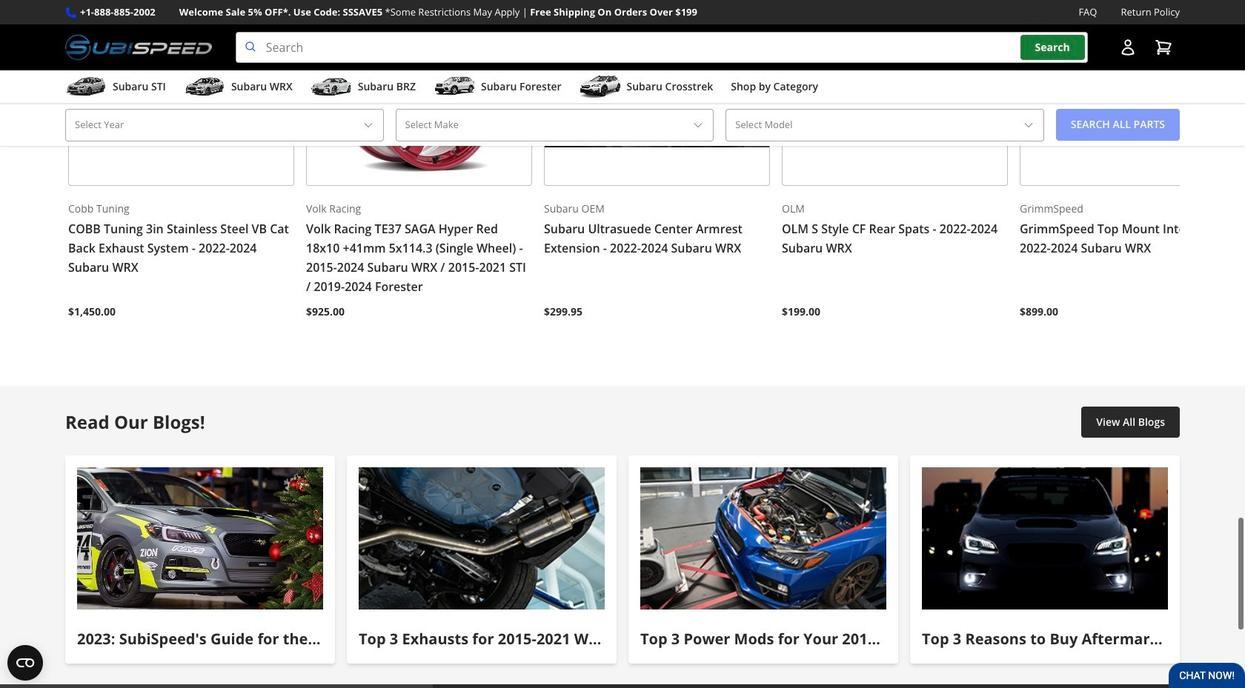 Task type: vqa. For each thing, say whether or not it's contained in the screenshot.
the search input field
yes



Task type: describe. For each thing, give the bounding box(es) containing it.
button image
[[1119, 39, 1137, 56]]

grm113049 grimmspeed top mount intercooler 2022+ subaru wrx, image
[[1020, 0, 1245, 186]]

a subaru wrx thumbnail image image
[[184, 76, 225, 98]]

search input field
[[236, 32, 1088, 63]]

subispeed logo image
[[65, 32, 212, 63]]

subj2010vc001 subaru ultrasuede center armrest extension - 2022+ subaru wrx, image
[[544, 0, 770, 186]]

vlkwvdgy41ehr volk te37 saga hyper red 18x10 +41 - 2015+ wrx / 2015+ stix4, image
[[306, 0, 532, 186]]

Select Make button
[[395, 109, 714, 141]]

wrx/sti aftermarket light image
[[922, 468, 1168, 610]]

wrx/sti interior image
[[77, 468, 323, 610]]



Task type: locate. For each thing, give the bounding box(es) containing it.
select model image
[[1023, 119, 1035, 131]]

select make image
[[692, 119, 704, 131]]

cob516100 cobb tuning 3in stainless steel vb cat back exhaust system 22+ subaru wrx, image
[[68, 0, 294, 186]]

open widget image
[[7, 646, 43, 681]]

Select Model button
[[726, 109, 1044, 141]]

wrx/sti exhaust image
[[359, 468, 605, 610]]

select year image
[[362, 119, 374, 131]]

a subaru forester thumbnail image image
[[434, 76, 475, 98]]

olmb.47011.1 olm s style carbon fiber rear spats - 2022+ subaru wrx, image
[[782, 0, 1008, 186]]

a subaru crosstrek thumbnail image image
[[579, 76, 621, 98]]

wrx/sti engine bay image
[[640, 468, 886, 610]]

a subaru brz thumbnail image image
[[310, 76, 352, 98]]

Select Year button
[[65, 109, 384, 141]]

a subaru sti thumbnail image image
[[65, 76, 107, 98]]



